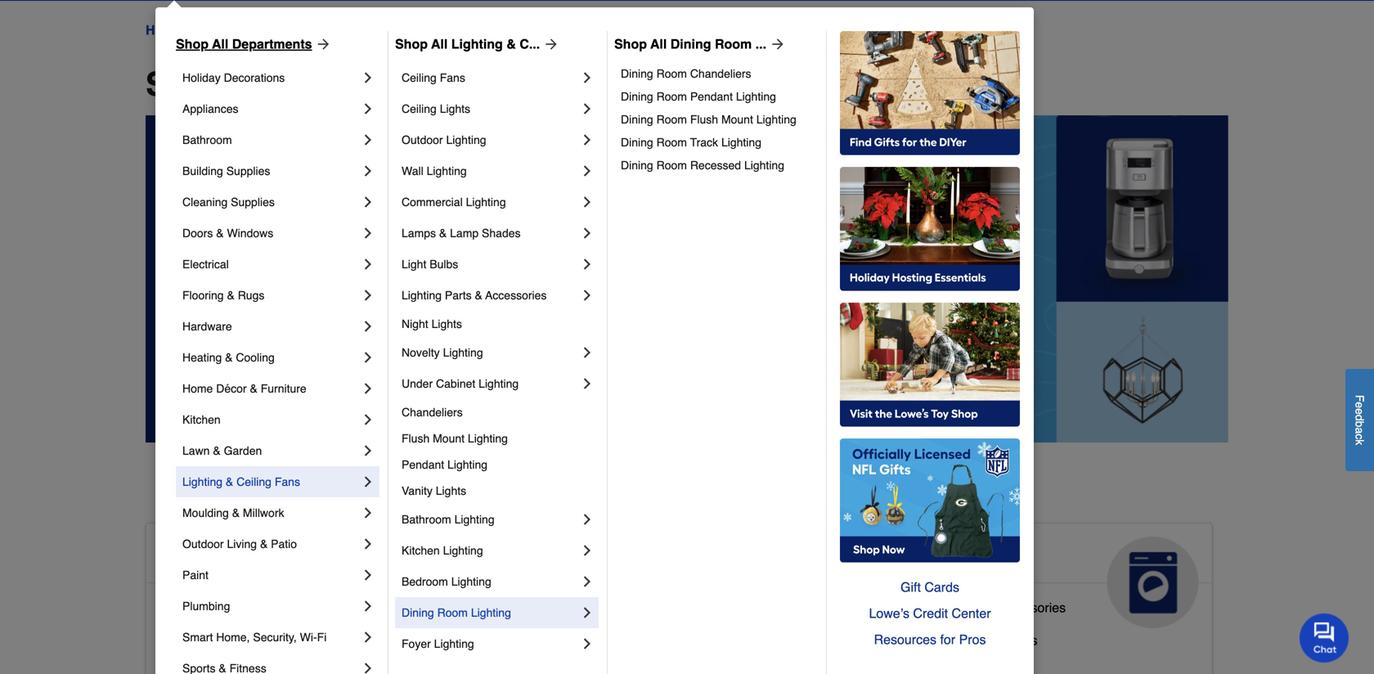 Task type: describe. For each thing, give the bounding box(es) containing it.
dining room recessed lighting link
[[621, 154, 815, 177]]

parts for appliance
[[950, 600, 980, 615]]

& up moulding & millwork
[[226, 475, 233, 488]]

dining for dining room pendant lighting
[[621, 90, 653, 103]]

night lights
[[402, 317, 462, 330]]

cards
[[925, 580, 960, 595]]

recessed
[[690, 159, 741, 172]]

chevron right image for building supplies
[[360, 163, 376, 179]]

1 horizontal spatial furniture
[[648, 659, 701, 674]]

night lights link
[[402, 311, 596, 337]]

kitchen for kitchen lighting
[[402, 544, 440, 557]]

accessible bathroom link
[[160, 596, 282, 629]]

rugs
[[238, 289, 265, 302]]

lowe's credit center
[[869, 606, 991, 621]]

0 horizontal spatial flush
[[402, 432, 430, 445]]

chevron right image for commercial lighting
[[579, 194, 596, 210]]

home for home
[[146, 22, 182, 38]]

lamps & lamp shades
[[402, 227, 521, 240]]

commercial lighting
[[402, 196, 506, 209]]

moulding
[[182, 506, 229, 519]]

accessories for lighting parts & accessories
[[485, 289, 547, 302]]

smart home, security, wi-fi
[[182, 631, 327, 644]]

chevron right image for lighting & ceiling fans
[[360, 474, 376, 490]]

plumbing
[[182, 600, 230, 613]]

accessible bathroom
[[160, 600, 282, 615]]

chevron right image for moulding & millwork
[[360, 505, 376, 521]]

chevron right image for wall lighting
[[579, 163, 596, 179]]

& left the rugs
[[227, 289, 235, 302]]

& left patio
[[260, 537, 268, 551]]

smart home, security, wi-fi link
[[182, 622, 360, 653]]

holiday decorations
[[182, 71, 285, 84]]

vanity lights
[[402, 484, 466, 497]]

chevron right image for smart home, security, wi-fi
[[360, 629, 376, 645]]

0 vertical spatial appliances link
[[182, 93, 360, 124]]

k
[[1353, 439, 1367, 445]]

novelty lighting link
[[402, 337, 579, 368]]

houses,
[[584, 659, 632, 674]]

dining for dining room recessed lighting
[[621, 159, 653, 172]]

dining for dining room lighting
[[402, 606, 434, 619]]

& right décor
[[250, 382, 258, 395]]

chevron right image for bathroom lighting
[[579, 511, 596, 528]]

chevron right image for lighting parts & accessories
[[579, 287, 596, 303]]

moulding & millwork
[[182, 506, 284, 519]]

ceiling fans link
[[402, 62, 579, 93]]

electrical
[[182, 258, 229, 271]]

mount inside "link"
[[721, 113, 753, 126]]

living
[[227, 537, 257, 551]]

shop all dining room ... link
[[614, 34, 786, 54]]

light
[[402, 258, 426, 271]]

ceiling lights link
[[402, 93, 579, 124]]

fi
[[317, 631, 327, 644]]

& left millwork
[[232, 506, 240, 519]]

chevron right image for heating & cooling
[[360, 349, 376, 366]]

d
[[1353, 414, 1367, 421]]

foyer lighting link
[[402, 628, 579, 659]]

c...
[[520, 36, 540, 52]]

officially licensed n f l gifts. shop now. image
[[840, 438, 1020, 563]]

lighting inside lighting & ceiling fans link
[[182, 475, 223, 488]]

livestock supplies link
[[524, 622, 632, 655]]

ceiling fans
[[402, 71, 465, 84]]

heating
[[182, 351, 222, 364]]

gift cards
[[901, 580, 960, 595]]

accessible for accessible bedroom
[[160, 633, 222, 648]]

chevron right image for dining room lighting
[[579, 605, 596, 621]]

2 vertical spatial home
[[286, 543, 349, 569]]

chevron right image for bedroom lighting
[[579, 573, 596, 590]]

night
[[402, 317, 428, 330]]

chevron right image for flooring & rugs
[[360, 287, 376, 303]]

a
[[1353, 427, 1367, 434]]

2 vertical spatial ceiling
[[237, 475, 272, 488]]

1 horizontal spatial chandeliers
[[690, 67, 751, 80]]

...
[[756, 36, 767, 52]]

flush inside "link"
[[690, 113, 718, 126]]

departments up holiday decorations
[[196, 22, 271, 38]]

lighting inside under cabinet lighting link
[[479, 377, 519, 390]]

1 e from the top
[[1353, 402, 1367, 408]]

pet beds, houses, & furniture
[[524, 659, 701, 674]]

security,
[[253, 631, 297, 644]]

all for shop all dining room ...
[[650, 36, 667, 52]]

cabinet
[[436, 377, 476, 390]]

1 horizontal spatial appliances link
[[875, 523, 1212, 628]]

shop for shop all dining room ...
[[614, 36, 647, 52]]

pendant lighting link
[[402, 452, 596, 478]]

accessible for accessible home
[[160, 543, 279, 569]]

lamp
[[450, 227, 479, 240]]

& inside "link"
[[216, 227, 224, 240]]

chevron right image for kitchen lighting
[[579, 542, 596, 559]]

chevron right image for under cabinet lighting
[[579, 375, 596, 392]]

windows
[[227, 227, 273, 240]]

0 horizontal spatial furniture
[[261, 382, 307, 395]]

chevron right image for plumbing
[[360, 598, 376, 614]]

room left ...
[[715, 36, 752, 52]]

2 e from the top
[[1353, 408, 1367, 414]]

commercial
[[402, 196, 463, 209]]

animal & pet care link
[[511, 523, 848, 628]]

wi-
[[300, 631, 317, 644]]

flooring & rugs
[[182, 289, 265, 302]]

accessories for appliance parts & accessories
[[996, 600, 1066, 615]]

arrow right image for shop all lighting & c...
[[540, 36, 560, 52]]

all for shop all departments
[[212, 36, 228, 52]]

outdoor living & patio
[[182, 537, 297, 551]]

holiday decorations link
[[182, 62, 360, 93]]

lighting inside foyer lighting link
[[434, 637, 474, 650]]

lighting parts & accessories
[[402, 289, 547, 302]]

find gifts for the diyer. image
[[840, 31, 1020, 155]]

lighting inside shop all lighting & c... link
[[451, 36, 503, 52]]

appliance
[[889, 600, 946, 615]]

accessible home
[[160, 543, 349, 569]]

lighting inside kitchen lighting link
[[443, 544, 483, 557]]

fans inside ceiling fans link
[[440, 71, 465, 84]]

shop for shop all departments
[[176, 36, 209, 52]]

visit the lowe's toy shop. image
[[840, 303, 1020, 427]]

bathroom lighting link
[[402, 504, 579, 535]]

chevron right image for appliances
[[360, 101, 376, 117]]

cleaning supplies
[[182, 196, 275, 209]]

chevron right image for paint
[[360, 567, 376, 583]]

smart
[[182, 631, 213, 644]]

livestock supplies
[[524, 626, 632, 641]]

hardware
[[182, 320, 232, 333]]

electrical link
[[182, 249, 360, 280]]

1 horizontal spatial pendant
[[690, 90, 733, 103]]

flush mount lighting link
[[402, 425, 596, 452]]

ceiling for ceiling fans
[[402, 71, 437, 84]]

heating & cooling link
[[182, 342, 360, 373]]

enjoy savings year-round. no matter what you're shopping for, find what you need at a great price. image
[[146, 115, 1229, 442]]

gift
[[901, 580, 921, 595]]

wall
[[402, 164, 424, 178]]

lighting inside flush mount lighting link
[[468, 432, 508, 445]]

chevron right image for holiday decorations
[[360, 70, 376, 86]]

accessible bedroom
[[160, 633, 279, 648]]

animal & pet care image
[[743, 537, 835, 628]]

arrow right image for shop all dining room ...
[[767, 36, 786, 52]]

credit
[[913, 606, 948, 621]]

chevron right image for light bulbs
[[579, 256, 596, 272]]

all for shop all lighting & c...
[[431, 36, 448, 52]]

f e e d b a c k
[[1353, 395, 1367, 445]]

lighting inside wall lighting link
[[427, 164, 467, 178]]

paint
[[182, 569, 209, 582]]

room for chandeliers
[[657, 67, 687, 80]]

shop all departments
[[176, 36, 312, 52]]

0 horizontal spatial pet
[[524, 659, 544, 674]]

room for track
[[657, 136, 687, 149]]

pros
[[959, 632, 986, 647]]

doors & windows
[[182, 227, 273, 240]]

f e e d b a c k button
[[1346, 369, 1374, 471]]

flooring
[[182, 289, 224, 302]]

& right houses,
[[636, 659, 645, 674]]

cleaning supplies link
[[182, 187, 360, 218]]

chevron right image for outdoor living & patio
[[360, 536, 376, 552]]

kitchen lighting link
[[402, 535, 579, 566]]

lights for vanity lights
[[436, 484, 466, 497]]

outdoor for outdoor living & patio
[[182, 537, 224, 551]]

home link
[[146, 20, 182, 40]]

light bulbs link
[[402, 249, 579, 280]]

outdoor for outdoor lighting
[[402, 133, 443, 146]]

wine
[[961, 633, 990, 648]]

room for recessed
[[657, 159, 687, 172]]

shop all dining room ...
[[614, 36, 767, 52]]

pendant lighting
[[402, 458, 488, 471]]

chevron right image for novelty lighting
[[579, 344, 596, 361]]

appliance parts & accessories link
[[889, 596, 1066, 629]]



Task type: locate. For each thing, give the bounding box(es) containing it.
pendant up vanity
[[402, 458, 444, 471]]

1 vertical spatial kitchen
[[402, 544, 440, 557]]

outdoor up wall
[[402, 133, 443, 146]]

holiday
[[182, 71, 221, 84]]

room down bedroom lighting
[[437, 606, 468, 619]]

1 vertical spatial outdoor
[[182, 537, 224, 551]]

1 vertical spatial ceiling
[[402, 102, 437, 115]]

1 horizontal spatial shop
[[395, 36, 428, 52]]

ceiling for ceiling lights
[[402, 102, 437, 115]]

1 horizontal spatial arrow right image
[[767, 36, 786, 52]]

0 horizontal spatial chandeliers
[[402, 406, 463, 419]]

& up wine
[[984, 600, 993, 615]]

0 vertical spatial kitchen
[[182, 413, 221, 426]]

flooring & rugs link
[[182, 280, 360, 311]]

dining inside 'link'
[[621, 136, 653, 149]]

dining room chandeliers
[[621, 67, 751, 80]]

lights for night lights
[[432, 317, 462, 330]]

chat invite button image
[[1300, 613, 1350, 663]]

kitchen inside kitchen lighting link
[[402, 544, 440, 557]]

1 vertical spatial parts
[[950, 600, 980, 615]]

1 vertical spatial chandeliers
[[402, 406, 463, 419]]

under cabinet lighting link
[[402, 368, 579, 399]]

2 vertical spatial lights
[[436, 484, 466, 497]]

departments for shop
[[232, 36, 312, 52]]

kitchen
[[182, 413, 221, 426], [402, 544, 440, 557]]

0 vertical spatial furniture
[[261, 382, 307, 395]]

0 vertical spatial supplies
[[226, 164, 270, 178]]

décor
[[216, 382, 247, 395]]

all for shop all departments
[[236, 65, 277, 103]]

lights up outdoor lighting
[[440, 102, 470, 115]]

e up d
[[1353, 402, 1367, 408]]

lighting up moulding
[[182, 475, 223, 488]]

accessories up the night lights link
[[485, 289, 547, 302]]

pet
[[630, 543, 665, 569], [524, 659, 544, 674]]

shop all departments
[[146, 65, 486, 103]]

1 vertical spatial flush
[[402, 432, 430, 445]]

chevron right image for home décor & furniture
[[360, 380, 376, 397]]

outdoor
[[402, 133, 443, 146], [182, 537, 224, 551]]

& left pros
[[948, 633, 957, 648]]

& right the animal
[[607, 543, 623, 569]]

arrow right image
[[540, 36, 560, 52], [767, 36, 786, 52]]

kitchen inside 'kitchen' link
[[182, 413, 221, 426]]

1 vertical spatial pendant
[[402, 458, 444, 471]]

lawn
[[182, 444, 210, 457]]

1 vertical spatial bedroom
[[226, 633, 279, 648]]

pendant inside 'link'
[[402, 458, 444, 471]]

1 horizontal spatial fans
[[440, 71, 465, 84]]

bathroom for bathroom lighting
[[402, 513, 451, 526]]

shop up holiday
[[176, 36, 209, 52]]

chevron right image for foyer lighting
[[579, 636, 596, 652]]

home décor & furniture link
[[182, 373, 360, 404]]

0 vertical spatial appliances
[[182, 102, 238, 115]]

dining for dining room chandeliers
[[621, 67, 653, 80]]

0 horizontal spatial bedroom
[[226, 633, 279, 648]]

1 vertical spatial appliances link
[[875, 523, 1212, 628]]

lighting inside pendant lighting 'link'
[[448, 458, 488, 471]]

lawn & garden link
[[182, 435, 360, 466]]

all up holiday decorations
[[212, 36, 228, 52]]

e
[[1353, 402, 1367, 408], [1353, 408, 1367, 414]]

outdoor down moulding
[[182, 537, 224, 551]]

2 vertical spatial supplies
[[582, 626, 632, 641]]

lighting down bathroom lighting
[[443, 544, 483, 557]]

lighting up wall lighting link
[[446, 133, 486, 146]]

appliances link up 'chillers'
[[875, 523, 1212, 628]]

0 vertical spatial fans
[[440, 71, 465, 84]]

animal & pet care
[[524, 543, 665, 595]]

lighting inside dining room lighting link
[[471, 606, 511, 619]]

bathroom up smart home, security, wi-fi
[[226, 600, 282, 615]]

appliances image
[[1107, 537, 1199, 628]]

& right lawn
[[213, 444, 221, 457]]

dining up dining room chandeliers
[[671, 36, 711, 52]]

bathroom for bathroom
[[182, 133, 232, 146]]

0 horizontal spatial mount
[[433, 432, 465, 445]]

lighting up foyer lighting link
[[471, 606, 511, 619]]

chevron right image for hardware
[[360, 318, 376, 335]]

vanity lights link
[[402, 478, 596, 504]]

0 vertical spatial home
[[146, 22, 182, 38]]

track
[[690, 136, 718, 149]]

0 vertical spatial bathroom
[[182, 133, 232, 146]]

room for pendant
[[657, 90, 687, 103]]

kitchen for kitchen
[[182, 413, 221, 426]]

chevron right image for lamps & lamp shades
[[579, 225, 596, 241]]

0 vertical spatial accessible
[[160, 543, 279, 569]]

lighting up the night
[[402, 289, 442, 302]]

0 vertical spatial chandeliers
[[690, 67, 751, 80]]

1 vertical spatial home
[[182, 382, 213, 395]]

chevron right image for doors & windows
[[360, 225, 376, 241]]

ceiling up ceiling lights
[[402, 71, 437, 84]]

lighting down chandeliers link
[[468, 432, 508, 445]]

light bulbs
[[402, 258, 458, 271]]

room for lighting
[[437, 606, 468, 619]]

& left c... on the top left of page
[[507, 36, 516, 52]]

millwork
[[243, 506, 284, 519]]

under
[[402, 377, 433, 390]]

arrow right image
[[312, 36, 332, 52]]

dining
[[671, 36, 711, 52], [621, 67, 653, 80], [621, 90, 653, 103], [621, 113, 653, 126], [621, 136, 653, 149], [621, 159, 653, 172], [402, 606, 434, 619]]

accessible up smart
[[160, 600, 222, 615]]

lighting up chandeliers link
[[479, 377, 519, 390]]

0 horizontal spatial kitchen
[[182, 413, 221, 426]]

lighting inside novelty lighting 'link'
[[443, 346, 483, 359]]

chevron right image for lawn & garden
[[360, 443, 376, 459]]

shop up "ceiling fans"
[[395, 36, 428, 52]]

lighting inside dining room track lighting 'link'
[[721, 136, 762, 149]]

0 horizontal spatial accessories
[[485, 289, 547, 302]]

departments for shop
[[286, 65, 486, 103]]

home décor & furniture
[[182, 382, 307, 395]]

supplies for building supplies
[[226, 164, 270, 178]]

shop inside shop all departments link
[[176, 36, 209, 52]]

lighting up dining room lighting
[[451, 575, 491, 588]]

room inside 'link'
[[657, 136, 687, 149]]

1 accessible from the top
[[160, 543, 279, 569]]

& inside animal & pet care
[[607, 543, 623, 569]]

1 vertical spatial supplies
[[231, 196, 275, 209]]

shop inside shop all lighting & c... link
[[395, 36, 428, 52]]

0 vertical spatial parts
[[445, 289, 472, 302]]

room up dining room track lighting
[[657, 113, 687, 126]]

dining down shop all dining room ...
[[621, 67, 653, 80]]

3 accessible from the top
[[160, 633, 222, 648]]

novelty
[[402, 346, 440, 359]]

bedroom
[[402, 575, 448, 588], [226, 633, 279, 648]]

dining up foyer at the left of page
[[402, 606, 434, 619]]

pendant up dining room flush mount lighting
[[690, 90, 733, 103]]

room left track at right top
[[657, 136, 687, 149]]

accessible for accessible bathroom
[[160, 600, 222, 615]]

shades
[[482, 227, 521, 240]]

lighting inside dining room recessed lighting link
[[744, 159, 785, 172]]

chevron right image for outdoor lighting
[[579, 132, 596, 148]]

accessible down moulding
[[160, 543, 279, 569]]

lighting down dining room lighting
[[434, 637, 474, 650]]

appliances down holiday
[[182, 102, 238, 115]]

0 vertical spatial accessories
[[485, 289, 547, 302]]

1 horizontal spatial appliances
[[889, 543, 1011, 569]]

lights up novelty lighting
[[432, 317, 462, 330]]

b
[[1353, 421, 1367, 427]]

kitchen up bedroom lighting
[[402, 544, 440, 557]]

dining room flush mount lighting link
[[621, 108, 815, 131]]

all up dining room chandeliers
[[650, 36, 667, 52]]

accessories up 'chillers'
[[996, 600, 1066, 615]]

vanity
[[402, 484, 433, 497]]

2 horizontal spatial home
[[286, 543, 349, 569]]

building supplies link
[[182, 155, 360, 187]]

livestock
[[524, 626, 579, 641]]

home for home décor & furniture
[[182, 382, 213, 395]]

chevron right image for bathroom
[[360, 132, 376, 148]]

bathroom link
[[182, 124, 360, 155]]

home
[[146, 22, 182, 38], [182, 382, 213, 395], [286, 543, 349, 569]]

0 vertical spatial pet
[[630, 543, 665, 569]]

chandeliers up dining room pendant lighting link
[[690, 67, 751, 80]]

shop all lighting & c...
[[395, 36, 540, 52]]

chevron right image for electrical
[[360, 256, 376, 272]]

& right doors
[[216, 227, 224, 240]]

lighting down flush mount lighting
[[448, 458, 488, 471]]

dining down dining room chandeliers
[[621, 90, 653, 103]]

0 horizontal spatial parts
[[445, 289, 472, 302]]

shop up dining room chandeliers
[[614, 36, 647, 52]]

1 vertical spatial pet
[[524, 659, 544, 674]]

ceiling lights
[[402, 102, 470, 115]]

chandeliers down under
[[402, 406, 463, 419]]

furniture up 'kitchen' link
[[261, 382, 307, 395]]

1 horizontal spatial pet
[[630, 543, 665, 569]]

0 vertical spatial outdoor
[[402, 133, 443, 146]]

lighting up ceiling fans link
[[451, 36, 503, 52]]

pet inside animal & pet care
[[630, 543, 665, 569]]

dining for dining room flush mount lighting
[[621, 113, 653, 126]]

2 horizontal spatial shop
[[614, 36, 647, 52]]

furniture
[[261, 382, 307, 395], [648, 659, 701, 674]]

0 vertical spatial ceiling
[[402, 71, 437, 84]]

lamps & lamp shades link
[[402, 218, 579, 249]]

dining down dining room track lighting
[[621, 159, 653, 172]]

lighting & ceiling fans
[[182, 475, 300, 488]]

0 horizontal spatial arrow right image
[[540, 36, 560, 52]]

2 accessible from the top
[[160, 600, 222, 615]]

chevron right image
[[360, 70, 376, 86], [360, 194, 376, 210], [579, 194, 596, 210], [360, 287, 376, 303], [579, 287, 596, 303], [360, 318, 376, 335], [579, 344, 596, 361], [360, 349, 376, 366], [360, 411, 376, 428], [360, 474, 376, 490], [579, 511, 596, 528], [360, 536, 376, 552], [579, 542, 596, 559], [360, 567, 376, 583], [579, 605, 596, 621], [360, 629, 376, 645], [579, 636, 596, 652], [360, 660, 376, 674]]

lighting inside lighting parts & accessories link
[[402, 289, 442, 302]]

0 horizontal spatial pendant
[[402, 458, 444, 471]]

1 horizontal spatial parts
[[950, 600, 980, 615]]

bedroom lighting link
[[402, 566, 579, 597]]

e up b
[[1353, 408, 1367, 414]]

supplies for cleaning supplies
[[231, 196, 275, 209]]

& left cooling
[[225, 351, 233, 364]]

1 vertical spatial furniture
[[648, 659, 701, 674]]

1 vertical spatial bathroom
[[402, 513, 451, 526]]

ceiling up millwork
[[237, 475, 272, 488]]

bathroom
[[182, 133, 232, 146], [402, 513, 451, 526], [226, 600, 282, 615]]

accessible home image
[[378, 537, 470, 628]]

dining left track at right top
[[621, 136, 653, 149]]

chandeliers link
[[402, 399, 596, 425]]

lighting down outdoor lighting
[[427, 164, 467, 178]]

dining room pendant lighting link
[[621, 85, 815, 108]]

mount up dining room track lighting 'link'
[[721, 113, 753, 126]]

appliance parts & accessories
[[889, 600, 1066, 615]]

accessories
[[485, 289, 547, 302], [996, 600, 1066, 615]]

0 vertical spatial flush
[[690, 113, 718, 126]]

lighting up dining room recessed lighting link
[[721, 136, 762, 149]]

resources for pros
[[874, 632, 986, 647]]

2 vertical spatial accessible
[[160, 633, 222, 648]]

0 horizontal spatial fans
[[275, 475, 300, 488]]

mount up pendant lighting
[[433, 432, 465, 445]]

pet beds, houses, & furniture link
[[524, 655, 701, 674]]

1 horizontal spatial accessories
[[996, 600, 1066, 615]]

1 vertical spatial fans
[[275, 475, 300, 488]]

arrow right image up dining room chandeliers link
[[767, 36, 786, 52]]

arrow right image up ceiling fans link
[[540, 36, 560, 52]]

chillers
[[994, 633, 1038, 648]]

chevron right image for ceiling fans
[[579, 70, 596, 86]]

1 shop from the left
[[176, 36, 209, 52]]

2 shop from the left
[[395, 36, 428, 52]]

bathroom up building
[[182, 133, 232, 146]]

furniture right houses,
[[648, 659, 701, 674]]

lighting up under cabinet lighting
[[443, 346, 483, 359]]

room down dining room chandeliers
[[657, 90, 687, 103]]

lighting down dining room chandeliers link
[[736, 90, 776, 103]]

appliances link down the decorations
[[182, 93, 360, 124]]

all inside "link"
[[650, 36, 667, 52]]

lighting up dining room track lighting 'link'
[[756, 113, 797, 126]]

parts down bulbs
[[445, 289, 472, 302]]

departments
[[196, 22, 271, 38], [232, 36, 312, 52], [286, 65, 486, 103]]

lighting inside the bedroom lighting link
[[451, 575, 491, 588]]

dining room pendant lighting
[[621, 90, 776, 103]]

gift cards link
[[840, 574, 1020, 600]]

parts down cards
[[950, 600, 980, 615]]

0 horizontal spatial appliances
[[182, 102, 238, 115]]

room
[[715, 36, 752, 52], [657, 67, 687, 80], [657, 90, 687, 103], [657, 113, 687, 126], [657, 136, 687, 149], [657, 159, 687, 172], [437, 606, 468, 619]]

kitchen link
[[182, 404, 360, 435]]

plumbing link
[[182, 591, 360, 622]]

0 horizontal spatial home
[[146, 22, 182, 38]]

beverage & wine chillers
[[889, 633, 1038, 648]]

supplies up cleaning supplies
[[226, 164, 270, 178]]

0 vertical spatial bedroom
[[402, 575, 448, 588]]

accessible down plumbing
[[160, 633, 222, 648]]

0 vertical spatial mount
[[721, 113, 753, 126]]

pendant
[[690, 90, 733, 103], [402, 458, 444, 471]]

ceiling
[[402, 71, 437, 84], [402, 102, 437, 115], [237, 475, 272, 488]]

shop inside shop all dining room ... "link"
[[614, 36, 647, 52]]

lighting right recessed
[[744, 159, 785, 172]]

lighting & ceiling fans link
[[182, 466, 360, 497]]

0 vertical spatial pendant
[[690, 90, 733, 103]]

1 vertical spatial appliances
[[889, 543, 1011, 569]]

chevron right image for ceiling lights
[[579, 101, 596, 117]]

1 vertical spatial accessible
[[160, 600, 222, 615]]

shop
[[176, 36, 209, 52], [395, 36, 428, 52], [614, 36, 647, 52]]

lowe's credit center link
[[840, 600, 1020, 627]]

lighting inside dining room pendant lighting link
[[736, 90, 776, 103]]

outdoor inside outdoor living & patio link
[[182, 537, 224, 551]]

f
[[1353, 395, 1367, 402]]

1 horizontal spatial home
[[182, 382, 213, 395]]

dining up dining room track lighting
[[621, 113, 653, 126]]

chevron right image for kitchen
[[360, 411, 376, 428]]

chevron right image
[[579, 70, 596, 86], [360, 101, 376, 117], [579, 101, 596, 117], [360, 132, 376, 148], [579, 132, 596, 148], [360, 163, 376, 179], [579, 163, 596, 179], [360, 225, 376, 241], [579, 225, 596, 241], [360, 256, 376, 272], [579, 256, 596, 272], [579, 375, 596, 392], [360, 380, 376, 397], [360, 443, 376, 459], [360, 505, 376, 521], [579, 573, 596, 590], [360, 598, 376, 614]]

flush mount lighting
[[402, 432, 508, 445]]

1 vertical spatial accessories
[[996, 600, 1066, 615]]

dining room track lighting
[[621, 136, 762, 149]]

holiday hosting essentials. image
[[840, 167, 1020, 291]]

dining room recessed lighting
[[621, 159, 785, 172]]

ceiling down "ceiling fans"
[[402, 102, 437, 115]]

shop all departments link
[[176, 34, 332, 54]]

supplies up windows
[[231, 196, 275, 209]]

departments up holiday decorations link on the top of the page
[[232, 36, 312, 52]]

parts for lighting
[[445, 289, 472, 302]]

arrow right image inside shop all lighting & c... link
[[540, 36, 560, 52]]

lighting up kitchen lighting link
[[454, 513, 495, 526]]

dining room track lighting link
[[621, 131, 815, 154]]

0 horizontal spatial appliances link
[[182, 93, 360, 124]]

arrow right image inside shop all dining room ... "link"
[[767, 36, 786, 52]]

lights for ceiling lights
[[440, 102, 470, 115]]

fans inside lighting & ceiling fans link
[[275, 475, 300, 488]]

fans
[[440, 71, 465, 84], [275, 475, 300, 488]]

all up "ceiling fans"
[[431, 36, 448, 52]]

appliances up cards
[[889, 543, 1011, 569]]

resources for pros link
[[840, 627, 1020, 653]]

lighting
[[451, 36, 503, 52], [736, 90, 776, 103], [756, 113, 797, 126], [446, 133, 486, 146], [721, 136, 762, 149], [744, 159, 785, 172], [427, 164, 467, 178], [466, 196, 506, 209], [402, 289, 442, 302], [443, 346, 483, 359], [479, 377, 519, 390], [468, 432, 508, 445], [448, 458, 488, 471], [182, 475, 223, 488], [454, 513, 495, 526], [443, 544, 483, 557], [451, 575, 491, 588], [471, 606, 511, 619], [434, 637, 474, 650]]

lighting inside the bathroom lighting link
[[454, 513, 495, 526]]

2 arrow right image from the left
[[767, 36, 786, 52]]

beverage
[[889, 633, 945, 648]]

accessible bedroom link
[[160, 629, 279, 662]]

2 vertical spatial bathroom
[[226, 600, 282, 615]]

supplies for livestock supplies
[[582, 626, 632, 641]]

lighting down wall lighting link
[[466, 196, 506, 209]]

1 vertical spatial lights
[[432, 317, 462, 330]]

1 horizontal spatial outdoor
[[402, 133, 443, 146]]

departments down arrow right image
[[286, 65, 486, 103]]

chevron right image for cleaning supplies
[[360, 194, 376, 210]]

lights down pendant lighting
[[436, 484, 466, 497]]

0 horizontal spatial shop
[[176, 36, 209, 52]]

room down dining room track lighting
[[657, 159, 687, 172]]

departments link
[[196, 20, 271, 40]]

None search field
[[517, 0, 964, 3]]

bathroom down vanity lights
[[402, 513, 451, 526]]

3 shop from the left
[[614, 36, 647, 52]]

0 horizontal spatial outdoor
[[182, 537, 224, 551]]

dining for dining room track lighting
[[621, 136, 653, 149]]

1 horizontal spatial mount
[[721, 113, 753, 126]]

room for flush
[[657, 113, 687, 126]]

& down light bulbs link
[[475, 289, 483, 302]]

1 vertical spatial mount
[[433, 432, 465, 445]]

shop for shop all lighting & c...
[[395, 36, 428, 52]]

1 arrow right image from the left
[[540, 36, 560, 52]]

bathroom lighting
[[402, 513, 495, 526]]

outdoor inside the outdoor lighting link
[[402, 133, 443, 146]]

1 horizontal spatial kitchen
[[402, 544, 440, 557]]

outdoor lighting
[[402, 133, 486, 146]]

& left lamp on the top left
[[439, 227, 447, 240]]

room down shop all dining room ...
[[657, 67, 687, 80]]

flush up pendant lighting
[[402, 432, 430, 445]]

lighting inside commercial lighting link
[[466, 196, 506, 209]]

lighting inside the outdoor lighting link
[[446, 133, 486, 146]]

center
[[952, 606, 991, 621]]

fans up moulding & millwork link
[[275, 475, 300, 488]]

0 vertical spatial lights
[[440, 102, 470, 115]]

1 horizontal spatial flush
[[690, 113, 718, 126]]

supplies up pet beds, houses, & furniture link
[[582, 626, 632, 641]]

all down shop all departments link
[[236, 65, 277, 103]]

kitchen up lawn
[[182, 413, 221, 426]]

1 horizontal spatial bedroom
[[402, 575, 448, 588]]

lighting inside dining room flush mount lighting "link"
[[756, 113, 797, 126]]

fans up ceiling lights
[[440, 71, 465, 84]]

doors & windows link
[[182, 218, 360, 249]]



Task type: vqa. For each thing, say whether or not it's contained in the screenshot.
Pumps
no



